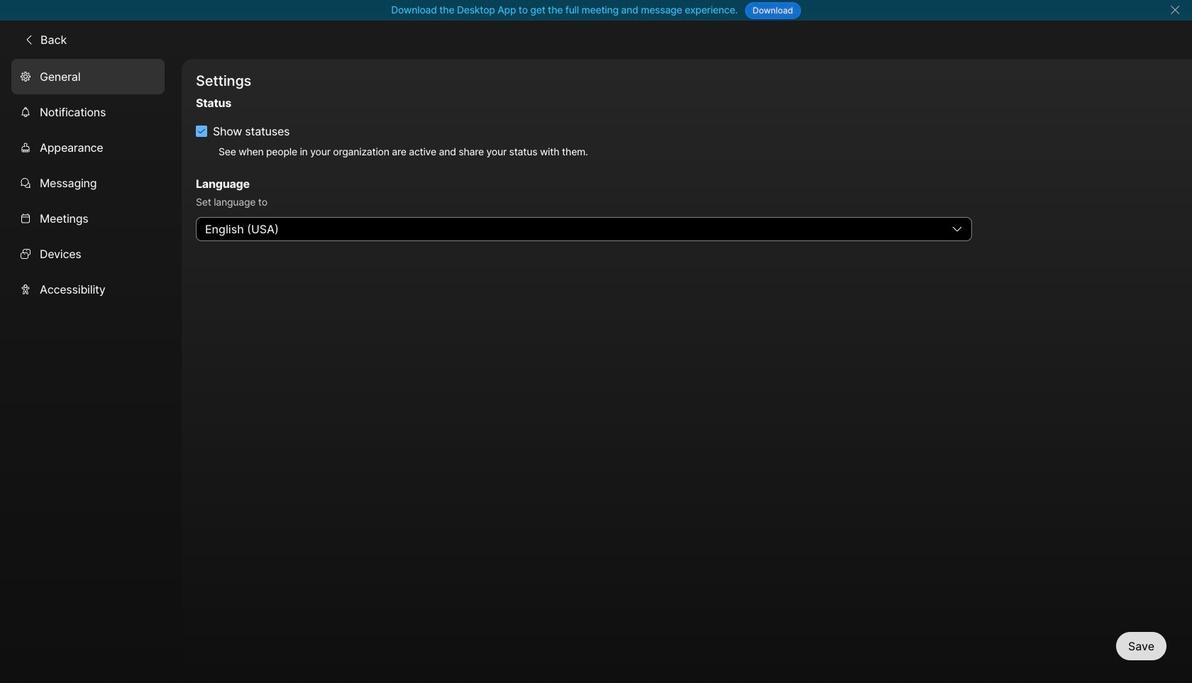 Task type: describe. For each thing, give the bounding box(es) containing it.
messaging tab
[[11, 165, 165, 201]]



Task type: vqa. For each thing, say whether or not it's contained in the screenshot.
Appearance tab
yes



Task type: locate. For each thing, give the bounding box(es) containing it.
general tab
[[11, 59, 165, 94]]

settings navigation
[[0, 59, 182, 684]]

meetings tab
[[11, 201, 165, 236]]

accessibility tab
[[11, 272, 165, 307]]

notifications tab
[[11, 94, 165, 130]]

cancel_16 image
[[1170, 4, 1181, 16]]

appearance tab
[[11, 130, 165, 165]]

devices tab
[[11, 236, 165, 272]]



